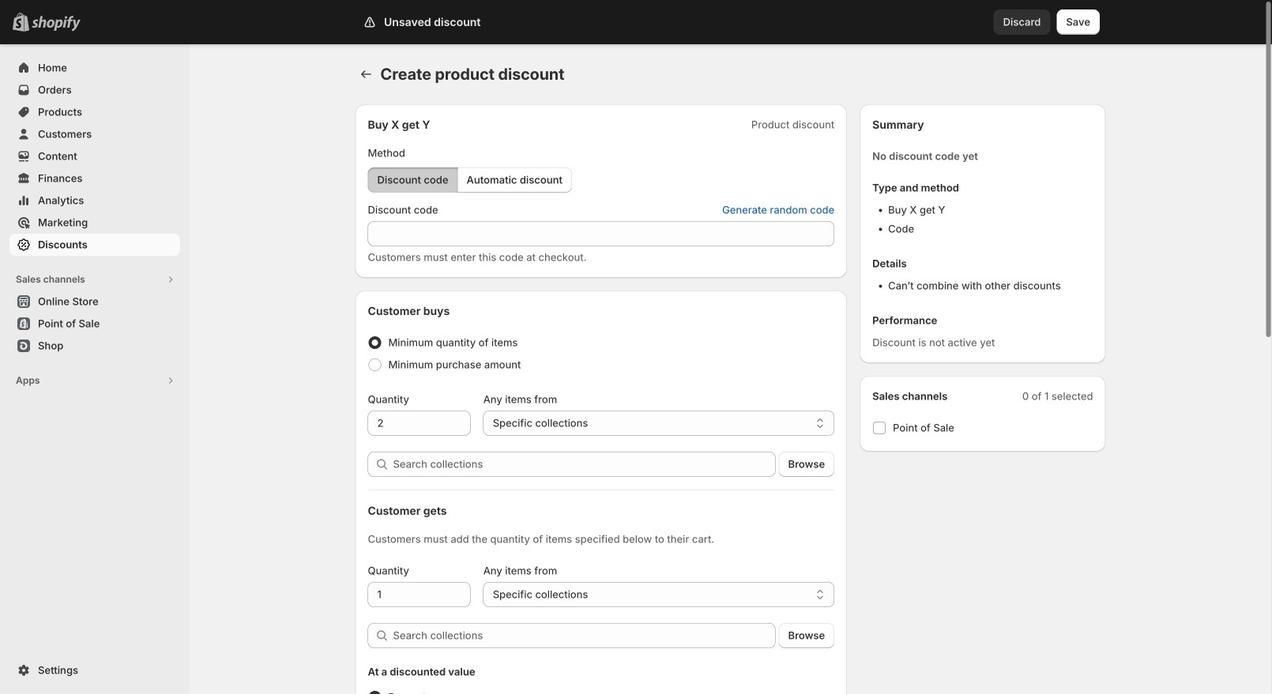 Task type: vqa. For each thing, say whether or not it's contained in the screenshot.
dialog
no



Task type: describe. For each thing, give the bounding box(es) containing it.
shopify image
[[32, 16, 81, 31]]



Task type: locate. For each thing, give the bounding box(es) containing it.
Search collections text field
[[393, 624, 776, 649]]

None text field
[[368, 411, 471, 436]]

Search collections text field
[[393, 452, 776, 477]]

None text field
[[368, 221, 835, 247], [368, 583, 471, 608], [368, 221, 835, 247], [368, 583, 471, 608]]



